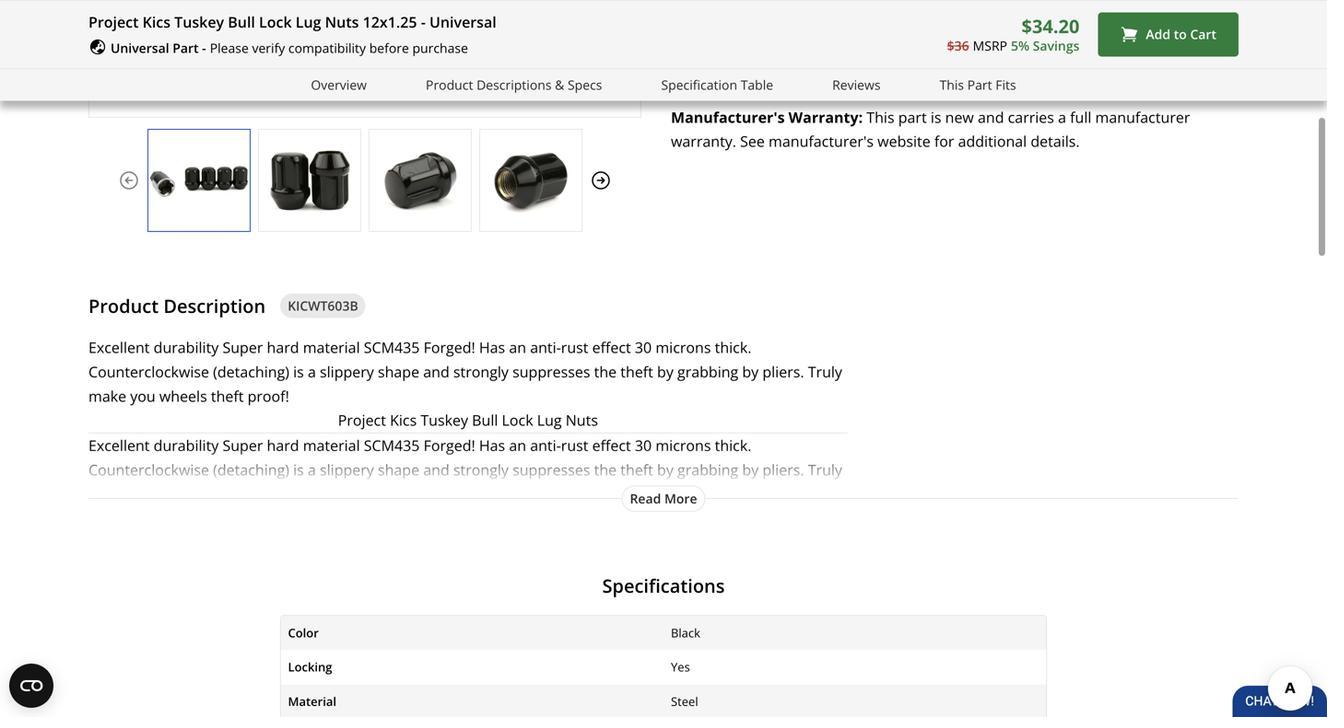 Task type: locate. For each thing, give the bounding box(es) containing it.
overview
[[311, 76, 367, 93]]

tuskey up excellent durability super hard material scm435 forged! has an anti-rust effect 30 microns thick. counterclockwise (detaching) is a slippery shape and strongly suppresses the theft by grabbing by pliers. truly make you wheels theft proof! comes with four locks and one key.
[[421, 411, 468, 431]]

1 vertical spatial universal
[[111, 39, 169, 57]]

2 vertical spatial is
[[293, 460, 304, 480]]

effect for nuts
[[592, 338, 631, 358]]

1 vertical spatial durability
[[154, 436, 219, 456]]

forged! for bull
[[424, 338, 475, 358]]

nuts
[[325, 12, 359, 32], [566, 411, 598, 431]]

you inside excellent durability super hard material scm435 forged! has an anti-rust effect 30 microns thick. counterclockwise (detaching) is a slippery shape and strongly suppresses the theft by grabbing by pliers. truly make you wheels theft proof! comes with four locks and one key.
[[130, 485, 155, 504]]

hard inside excellent durability super hard material scm435 forged! has an anti-rust effect 30 microns thick. counterclockwise (detaching) is a slippery shape and strongly suppresses the theft by grabbing by pliers. truly make you wheels theft proof! project kics tuskey bull lock lug nuts
[[267, 338, 299, 358]]

0 horizontal spatial bull
[[228, 12, 255, 32]]

wheels inside excellent durability super hard material scm435 forged! has an anti-rust effect 30 microns thick. counterclockwise (detaching) is a slippery shape and strongly suppresses the theft by grabbing by pliers. truly make you wheels theft proof! project kics tuskey bull lock lug nuts
[[159, 386, 207, 406]]

thick. for excellent durability super hard material scm435 forged! has an anti-rust effect 30 microns thick. counterclockwise (detaching) is a slippery shape and strongly suppresses the theft by grabbing by pliers. truly make you wheels theft proof! comes with four locks and one key.
[[715, 436, 751, 456]]

0 vertical spatial product
[[426, 76, 473, 93]]

$34.20
[[1022, 13, 1080, 39]]

grabbing inside excellent durability super hard material scm435 forged! has an anti-rust effect 30 microns thick. counterclockwise (detaching) is a slippery shape and strongly suppresses the theft by grabbing by pliers. truly make you wheels theft proof! project kics tuskey bull lock lug nuts
[[677, 362, 738, 382]]

a inside excellent durability super hard material scm435 forged! has an anti-rust effect 30 microns thick. counterclockwise (detaching) is a slippery shape and strongly suppresses the theft by grabbing by pliers. truly make you wheels theft proof! comes with four locks and one key.
[[308, 460, 316, 480]]

effect inside excellent durability super hard material scm435 forged! has an anti-rust effect 30 microns thick. counterclockwise (detaching) is a slippery shape and strongly suppresses the theft by grabbing by pliers. truly make you wheels theft proof! comes with four locks and one key.
[[592, 436, 631, 456]]

1 horizontal spatial bull
[[472, 411, 498, 431]]

universal left please
[[111, 39, 169, 57]]

microns inside excellent durability super hard material scm435 forged! has an anti-rust effect 30 microns thick. counterclockwise (detaching) is a slippery shape and strongly suppresses the theft by grabbing by pliers. truly make you wheels theft proof! comes with four locks and one key.
[[656, 436, 711, 456]]

1 vertical spatial suppresses
[[512, 460, 590, 480]]

scm435 inside excellent durability super hard material scm435 forged! has an anti-rust effect 30 microns thick. counterclockwise (detaching) is a slippery shape and strongly suppresses the theft by grabbing by pliers. truly make you wheels theft proof! comes with four locks and one key.
[[364, 436, 420, 456]]

1 wheels from the top
[[159, 386, 207, 406]]

tuskey inside excellent durability super hard material scm435 forged! has an anti-rust effect 30 microns thick. counterclockwise (detaching) is a slippery shape and strongly suppresses the theft by grabbing by pliers. truly make you wheels theft proof! project kics tuskey bull lock lug nuts
[[421, 411, 468, 431]]

this inside this part fits 'link'
[[940, 76, 964, 93]]

2 vertical spatial a
[[308, 460, 316, 480]]

has for lock
[[479, 338, 505, 358]]

2 pliers. from the top
[[762, 460, 804, 480]]

1 forged! from the top
[[424, 338, 475, 358]]

2 hard from the top
[[267, 436, 299, 456]]

1 vertical spatial rust
[[561, 436, 588, 456]]

excellent inside excellent durability super hard material scm435 forged! has an anti-rust effect 30 microns thick. counterclockwise (detaching) is a slippery shape and strongly suppresses the theft by grabbing by pliers. truly make you wheels theft proof! comes with four locks and one key.
[[88, 436, 150, 456]]

slippery inside excellent durability super hard material scm435 forged! has an anti-rust effect 30 microns thick. counterclockwise (detaching) is a slippery shape and strongly suppresses the theft by grabbing by pliers. truly make you wheels theft proof! project kics tuskey bull lock lug nuts
[[320, 362, 374, 382]]

durability inside excellent durability super hard material scm435 forged! has an anti-rust effect 30 microns thick. counterclockwise (detaching) is a slippery shape and strongly suppresses the theft by grabbing by pliers. truly make you wheels theft proof! project kics tuskey bull lock lug nuts
[[154, 338, 219, 358]]

suppresses for key.
[[512, 460, 590, 480]]

product
[[426, 76, 473, 93], [88, 294, 159, 319]]

2 excellent from the top
[[88, 436, 150, 456]]

specification
[[661, 76, 737, 93]]

microns inside excellent durability super hard material scm435 forged! has an anti-rust effect 30 microns thick. counterclockwise (detaching) is a slippery shape and strongly suppresses the theft by grabbing by pliers. truly make you wheels theft proof! project kics tuskey bull lock lug nuts
[[656, 338, 711, 358]]

0 vertical spatial a
[[1058, 107, 1066, 127]]

2 suppresses from the top
[[512, 460, 590, 480]]

additional
[[958, 131, 1027, 151]]

a down kicwt603b at the top left
[[308, 362, 316, 382]]

1 vertical spatial pliers.
[[762, 460, 804, 480]]

forged!
[[424, 338, 475, 358], [424, 436, 475, 456]]

2 make from the top
[[88, 485, 126, 504]]

is inside excellent durability super hard material scm435 forged! has an anti-rust effect 30 microns thick. counterclockwise (detaching) is a slippery shape and strongly suppresses the theft by grabbing by pliers. truly make you wheels theft proof! comes with four locks and one key.
[[293, 460, 304, 480]]

is for excellent durability super hard material scm435 forged! has an anti-rust effect 30 microns thick. counterclockwise (detaching) is a slippery shape and strongly suppresses the theft by grabbing by pliers. truly make you wheels theft proof! comes with four locks and one key.
[[293, 460, 304, 480]]

0 vertical spatial counterclockwise
[[88, 362, 209, 382]]

0 horizontal spatial lug
[[296, 12, 321, 32]]

reviews
[[832, 76, 881, 93]]

0 vertical spatial this
[[940, 76, 964, 93]]

wheels inside excellent durability super hard material scm435 forged! has an anti-rust effect 30 microns thick. counterclockwise (detaching) is a slippery shape and strongly suppresses the theft by grabbing by pliers. truly make you wheels theft proof! comes with four locks and one key.
[[159, 485, 207, 504]]

1 horizontal spatial -
[[421, 12, 426, 32]]

an inside excellent durability super hard material scm435 forged! has an anti-rust effect 30 microns thick. counterclockwise (detaching) is a slippery shape and strongly suppresses the theft by grabbing by pliers. truly make you wheels theft proof! project kics tuskey bull lock lug nuts
[[509, 338, 526, 358]]

kics inside excellent durability super hard material scm435 forged! has an anti-rust effect 30 microns thick. counterclockwise (detaching) is a slippery shape and strongly suppresses the theft by grabbing by pliers. truly make you wheels theft proof! project kics tuskey bull lock lug nuts
[[390, 411, 417, 431]]

1 vertical spatial thick.
[[715, 436, 751, 456]]

locking
[[288, 660, 332, 676]]

2 slippery from the top
[[320, 460, 374, 480]]

1 vertical spatial is
[[293, 362, 304, 382]]

add
[[1146, 25, 1171, 43]]

2 proof! from the top
[[248, 485, 289, 504]]

and
[[978, 107, 1004, 127], [423, 362, 449, 382], [423, 460, 449, 480], [448, 485, 474, 504]]

hard inside excellent durability super hard material scm435 forged! has an anti-rust effect 30 microns thick. counterclockwise (detaching) is a slippery shape and strongly suppresses the theft by grabbing by pliers. truly make you wheels theft proof! comes with four locks and one key.
[[267, 436, 299, 456]]

1 horizontal spatial kics
[[390, 411, 417, 431]]

1 slippery from the top
[[320, 362, 374, 382]]

project kics tuskey bull lock lug nuts 12x1.25 - universal
[[88, 12, 496, 32]]

slippery inside excellent durability super hard material scm435 forged! has an anti-rust effect 30 microns thick. counterclockwise (detaching) is a slippery shape and strongly suppresses the theft by grabbing by pliers. truly make you wheels theft proof! comes with four locks and one key.
[[320, 460, 374, 480]]

forged! inside excellent durability super hard material scm435 forged! has an anti-rust effect 30 microns thick. counterclockwise (detaching) is a slippery shape and strongly suppresses the theft by grabbing by pliers. truly make you wheels theft proof! comes with four locks and one key.
[[424, 436, 475, 456]]

(detaching) inside excellent durability super hard material scm435 forged! has an anti-rust effect 30 microns thick. counterclockwise (detaching) is a slippery shape and strongly suppresses the theft by grabbing by pliers. truly make you wheels theft proof! project kics tuskey bull lock lug nuts
[[213, 362, 289, 382]]

an inside excellent durability super hard material scm435 forged! has an anti-rust effect 30 microns thick. counterclockwise (detaching) is a slippery shape and strongly suppresses the theft by grabbing by pliers. truly make you wheels theft proof! comes with four locks and one key.
[[509, 436, 526, 456]]

this left part
[[867, 107, 894, 127]]

0 horizontal spatial this
[[867, 107, 894, 127]]

1 hard from the top
[[267, 338, 299, 358]]

product for product description
[[88, 294, 159, 319]]

- up purchase
[[421, 12, 426, 32]]

this for part
[[867, 107, 894, 127]]

2 the from the top
[[594, 460, 617, 480]]

1 vertical spatial effect
[[592, 436, 631, 456]]

part for this
[[967, 76, 992, 93]]

1 horizontal spatial project
[[338, 411, 386, 431]]

1 vertical spatial wheels
[[159, 485, 207, 504]]

(detaching) inside excellent durability super hard material scm435 forged! has an anti-rust effect 30 microns thick. counterclockwise (detaching) is a slippery shape and strongly suppresses the theft by grabbing by pliers. truly make you wheels theft proof! comes with four locks and one key.
[[213, 460, 289, 480]]

1 strongly from the top
[[453, 362, 509, 382]]

pliers. inside excellent durability super hard material scm435 forged! has an anti-rust effect 30 microns thick. counterclockwise (detaching) is a slippery shape and strongly suppresses the theft by grabbing by pliers. truly make you wheels theft proof! comes with four locks and one key.
[[762, 460, 804, 480]]

1 microns from the top
[[656, 338, 711, 358]]

the inside excellent durability super hard material scm435 forged! has an anti-rust effect 30 microns thick. counterclockwise (detaching) is a slippery shape and strongly suppresses the theft by grabbing by pliers. truly make you wheels theft proof! project kics tuskey bull lock lug nuts
[[594, 362, 617, 382]]

0 vertical spatial pliers.
[[762, 362, 804, 382]]

tuskey up please
[[174, 12, 224, 32]]

0 vertical spatial strongly
[[453, 362, 509, 382]]

hard up comes
[[267, 436, 299, 456]]

effect for key.
[[592, 436, 631, 456]]

warranty:
[[789, 107, 863, 127]]

2 counterclockwise from the top
[[88, 460, 209, 480]]

a up comes
[[308, 460, 316, 480]]

savings
[[1033, 37, 1080, 54]]

nuts inside excellent durability super hard material scm435 forged! has an anti-rust effect 30 microns thick. counterclockwise (detaching) is a slippery shape and strongly suppresses the theft by grabbing by pliers. truly make you wheels theft proof! project kics tuskey bull lock lug nuts
[[566, 411, 598, 431]]

1 counterclockwise from the top
[[88, 362, 209, 382]]

material for project
[[303, 338, 360, 358]]

to
[[1174, 25, 1187, 43]]

super
[[223, 338, 263, 358], [223, 436, 263, 456]]

has for and
[[479, 436, 505, 456]]

0 vertical spatial part
[[173, 39, 199, 57]]

descriptions
[[477, 76, 552, 93]]

1 an from the top
[[509, 338, 526, 358]]

1 vertical spatial microns
[[656, 436, 711, 456]]

kicwt603b project kics tuskey bull lock lug nuts 12x1.25, image
[[148, 148, 250, 213], [259, 148, 360, 213], [370, 148, 471, 213], [480, 148, 582, 213]]

0 vertical spatial super
[[223, 338, 263, 358]]

compatibility
[[288, 39, 366, 57]]

fits
[[996, 76, 1016, 93]]

proof!
[[248, 386, 289, 406], [248, 485, 289, 504]]

rust inside excellent durability super hard material scm435 forged! has an anti-rust effect 30 microns thick. counterclockwise (detaching) is a slippery shape and strongly suppresses the theft by grabbing by pliers. truly make you wheels theft proof! comes with four locks and one key.
[[561, 436, 588, 456]]

0 vertical spatial thick.
[[715, 338, 751, 358]]

lug inside excellent durability super hard material scm435 forged! has an anti-rust effect 30 microns thick. counterclockwise (detaching) is a slippery shape and strongly suppresses the theft by grabbing by pliers. truly make you wheels theft proof! project kics tuskey bull lock lug nuts
[[537, 411, 562, 431]]

yes
[[671, 660, 690, 676]]

1 has from the top
[[479, 338, 505, 358]]

0 vertical spatial durability
[[154, 338, 219, 358]]

strongly inside excellent durability super hard material scm435 forged! has an anti-rust effect 30 microns thick. counterclockwise (detaching) is a slippery shape and strongly suppresses the theft by grabbing by pliers. truly make you wheels theft proof! comes with four locks and one key.
[[453, 460, 509, 480]]

slippery down kicwt603b at the top left
[[320, 362, 374, 382]]

product for product descriptions & specs
[[426, 76, 473, 93]]

2 anti- from the top
[[530, 436, 561, 456]]

a left full
[[1058, 107, 1066, 127]]

2 truly from the top
[[808, 460, 842, 480]]

anti- inside excellent durability super hard material scm435 forged! has an anti-rust effect 30 microns thick. counterclockwise (detaching) is a slippery shape and strongly suppresses the theft by grabbing by pliers. truly make you wheels theft proof! project kics tuskey bull lock lug nuts
[[530, 338, 561, 358]]

0 horizontal spatial -
[[202, 39, 206, 57]]

project
[[88, 12, 139, 32], [338, 411, 386, 431]]

0 vertical spatial 30
[[635, 338, 652, 358]]

pliers. for excellent durability super hard material scm435 forged! has an anti-rust effect 30 microns thick. counterclockwise (detaching) is a slippery shape and strongly suppresses the theft by grabbing by pliers. truly make you wheels theft proof! comes with four locks and one key.
[[762, 460, 804, 480]]

1 vertical spatial super
[[223, 436, 263, 456]]

1 vertical spatial kics
[[390, 411, 417, 431]]

1 you from the top
[[130, 386, 155, 406]]

shape for four
[[378, 460, 419, 480]]

1 horizontal spatial tuskey
[[421, 411, 468, 431]]

1 vertical spatial part
[[967, 76, 992, 93]]

1 horizontal spatial lock
[[502, 411, 533, 431]]

1 horizontal spatial nuts
[[566, 411, 598, 431]]

0 vertical spatial wheels
[[159, 386, 207, 406]]

this
[[940, 76, 964, 93], [867, 107, 894, 127]]

1 excellent from the top
[[88, 338, 150, 358]]

1 vertical spatial project
[[338, 411, 386, 431]]

slippery for project
[[320, 362, 374, 382]]

0 vertical spatial universal
[[429, 12, 496, 32]]

counterclockwise
[[88, 362, 209, 382], [88, 460, 209, 480]]

lock
[[259, 12, 292, 32], [502, 411, 533, 431]]

1 vertical spatial an
[[509, 436, 526, 456]]

30 inside excellent durability super hard material scm435 forged! has an anti-rust effect 30 microns thick. counterclockwise (detaching) is a slippery shape and strongly suppresses the theft by grabbing by pliers. truly make you wheels theft proof! comes with four locks and one key.
[[635, 436, 652, 456]]

0 vertical spatial suppresses
[[512, 362, 590, 382]]

2 30 from the top
[[635, 436, 652, 456]]

a
[[1058, 107, 1066, 127], [308, 362, 316, 382], [308, 460, 316, 480]]

counterclockwise inside excellent durability super hard material scm435 forged! has an anti-rust effect 30 microns thick. counterclockwise (detaching) is a slippery shape and strongly suppresses the theft by grabbing by pliers. truly make you wheels theft proof! project kics tuskey bull lock lug nuts
[[88, 362, 209, 382]]

0 vertical spatial the
[[594, 362, 617, 382]]

2 grabbing from the top
[[677, 460, 738, 480]]

2 wheels from the top
[[159, 485, 207, 504]]

verify
[[252, 39, 285, 57]]

rust inside excellent durability super hard material scm435 forged! has an anti-rust effect 30 microns thick. counterclockwise (detaching) is a slippery shape and strongly suppresses the theft by grabbing by pliers. truly make you wheels theft proof! project kics tuskey bull lock lug nuts
[[561, 338, 588, 358]]

1 thick. from the top
[[715, 338, 751, 358]]

is down kicwt603b at the top left
[[293, 362, 304, 382]]

make inside excellent durability super hard material scm435 forged! has an anti-rust effect 30 microns thick. counterclockwise (detaching) is a slippery shape and strongly suppresses the theft by grabbing by pliers. truly make you wheels theft proof! project kics tuskey bull lock lug nuts
[[88, 386, 126, 406]]

is inside excellent durability super hard material scm435 forged! has an anti-rust effect 30 microns thick. counterclockwise (detaching) is a slippery shape and strongly suppresses the theft by grabbing by pliers. truly make you wheels theft proof! project kics tuskey bull lock lug nuts
[[293, 362, 304, 382]]

rust for key.
[[561, 436, 588, 456]]

microns
[[656, 338, 711, 358], [656, 436, 711, 456]]

the for nuts
[[594, 362, 617, 382]]

suppresses inside excellent durability super hard material scm435 forged! has an anti-rust effect 30 microns thick. counterclockwise (detaching) is a slippery shape and strongly suppresses the theft by grabbing by pliers. truly make you wheels theft proof! project kics tuskey bull lock lug nuts
[[512, 362, 590, 382]]

part inside this part fits 'link'
[[967, 76, 992, 93]]

(detaching) for project
[[213, 362, 289, 382]]

super inside excellent durability super hard material scm435 forged! has an anti-rust effect 30 microns thick. counterclockwise (detaching) is a slippery shape and strongly suppresses the theft by grabbing by pliers. truly make you wheels theft proof! comes with four locks and one key.
[[223, 436, 263, 456]]

manufacturer's
[[671, 107, 785, 127]]

part
[[898, 107, 927, 127]]

material inside excellent durability super hard material scm435 forged! has an anti-rust effect 30 microns thick. counterclockwise (detaching) is a slippery shape and strongly suppresses the theft by grabbing by pliers. truly make you wheels theft proof! comes with four locks and one key.
[[303, 436, 360, 456]]

has inside excellent durability super hard material scm435 forged! has an anti-rust effect 30 microns thick. counterclockwise (detaching) is a slippery shape and strongly suppresses the theft by grabbing by pliers. truly make you wheels theft proof! comes with four locks and one key.
[[479, 436, 505, 456]]

1 vertical spatial make
[[88, 485, 126, 504]]

1 horizontal spatial lug
[[537, 411, 562, 431]]

1 truly from the top
[[808, 362, 842, 382]]

1 horizontal spatial product
[[426, 76, 473, 93]]

product left description on the top of page
[[88, 294, 159, 319]]

has
[[479, 338, 505, 358], [479, 436, 505, 456]]

2 material from the top
[[303, 436, 360, 456]]

material inside excellent durability super hard material scm435 forged! has an anti-rust effect 30 microns thick. counterclockwise (detaching) is a slippery shape and strongly suppresses the theft by grabbing by pliers. truly make you wheels theft proof! project kics tuskey bull lock lug nuts
[[303, 338, 360, 358]]

thick.
[[715, 338, 751, 358], [715, 436, 751, 456]]

1 vertical spatial slippery
[[320, 460, 374, 480]]

manufacturer's warranty:
[[671, 107, 863, 127]]

0 vertical spatial make
[[88, 386, 126, 406]]

- left please
[[202, 39, 206, 57]]

0 vertical spatial tuskey
[[174, 12, 224, 32]]

product inside product descriptions & specs link
[[426, 76, 473, 93]]

1 vertical spatial truly
[[808, 460, 842, 480]]

anti- for key.
[[530, 436, 561, 456]]

0 vertical spatial slippery
[[320, 362, 374, 382]]

is
[[931, 107, 941, 127], [293, 362, 304, 382], [293, 460, 304, 480]]

2 thick. from the top
[[715, 436, 751, 456]]

1 vertical spatial product
[[88, 294, 159, 319]]

0 vertical spatial shape
[[378, 362, 419, 382]]

is right part
[[931, 107, 941, 127]]

a inside excellent durability super hard material scm435 forged! has an anti-rust effect 30 microns thick. counterclockwise (detaching) is a slippery shape and strongly suppresses the theft by grabbing by pliers. truly make you wheels theft proof! project kics tuskey bull lock lug nuts
[[308, 362, 316, 382]]

excellent inside excellent durability super hard material scm435 forged! has an anti-rust effect 30 microns thick. counterclockwise (detaching) is a slippery shape and strongly suppresses the theft by grabbing by pliers. truly make you wheels theft proof! project kics tuskey bull lock lug nuts
[[88, 338, 150, 358]]

slippery up with
[[320, 460, 374, 480]]

by
[[657, 362, 674, 382], [742, 362, 759, 382], [657, 460, 674, 480], [742, 460, 759, 480]]

excellent durability super hard material scm435 forged! has an anti-rust effect 30 microns thick. counterclockwise (detaching) is a slippery shape and strongly suppresses the theft by grabbing by pliers. truly make you wheels theft proof! comes with four locks and one key.
[[88, 436, 842, 504]]

has inside excellent durability super hard material scm435 forged! has an anti-rust effect 30 microns thick. counterclockwise (detaching) is a slippery shape and strongly suppresses the theft by grabbing by pliers. truly make you wheels theft proof! project kics tuskey bull lock lug nuts
[[479, 338, 505, 358]]

lug
[[296, 12, 321, 32], [537, 411, 562, 431]]

make for excellent durability super hard material scm435 forged! has an anti-rust effect 30 microns thick. counterclockwise (detaching) is a slippery shape and strongly suppresses the theft by grabbing by pliers. truly make you wheels theft proof! project kics tuskey bull lock lug nuts
[[88, 386, 126, 406]]

more
[[664, 490, 697, 508]]

12x1.25
[[363, 12, 417, 32]]

1 vertical spatial lock
[[502, 411, 533, 431]]

0 vertical spatial is
[[931, 107, 941, 127]]

proof! inside excellent durability super hard material scm435 forged! has an anti-rust effect 30 microns thick. counterclockwise (detaching) is a slippery shape and strongly suppresses the theft by grabbing by pliers. truly make you wheels theft proof! comes with four locks and one key.
[[248, 485, 289, 504]]

you
[[130, 386, 155, 406], [130, 485, 155, 504]]

1 scm435 from the top
[[364, 338, 420, 358]]

specifications
[[602, 574, 725, 599]]

2 has from the top
[[479, 436, 505, 456]]

0 vertical spatial effect
[[592, 338, 631, 358]]

1 vertical spatial 30
[[635, 436, 652, 456]]

bull up please
[[228, 12, 255, 32]]

30 inside excellent durability super hard material scm435 forged! has an anti-rust effect 30 microns thick. counterclockwise (detaching) is a slippery shape and strongly suppresses the theft by grabbing by pliers. truly make you wheels theft proof! project kics tuskey bull lock lug nuts
[[635, 338, 652, 358]]

scm435 inside excellent durability super hard material scm435 forged! has an anti-rust effect 30 microns thick. counterclockwise (detaching) is a slippery shape and strongly suppresses the theft by grabbing by pliers. truly make you wheels theft proof! project kics tuskey bull lock lug nuts
[[364, 338, 420, 358]]

1 vertical spatial scm435
[[364, 436, 420, 456]]

1 vertical spatial grabbing
[[677, 460, 738, 480]]

suppresses inside excellent durability super hard material scm435 forged! has an anti-rust effect 30 microns thick. counterclockwise (detaching) is a slippery shape and strongly suppresses the theft by grabbing by pliers. truly make you wheels theft proof! comes with four locks and one key.
[[512, 460, 590, 480]]

0 vertical spatial material
[[303, 338, 360, 358]]

1 (detaching) from the top
[[213, 362, 289, 382]]

1 vertical spatial a
[[308, 362, 316, 382]]

$36
[[947, 37, 969, 54]]

1 30 from the top
[[635, 338, 652, 358]]

super for project
[[223, 338, 263, 358]]

excellent durability super hard material scm435 forged! has an anti-rust effect 30 microns thick. counterclockwise (detaching) is a slippery shape and strongly suppresses the theft by grabbing by pliers. truly make you wheels theft proof! project kics tuskey bull lock lug nuts
[[88, 338, 842, 431]]

1 suppresses from the top
[[512, 362, 590, 382]]

bull up excellent durability super hard material scm435 forged! has an anti-rust effect 30 microns thick. counterclockwise (detaching) is a slippery shape and strongly suppresses the theft by grabbing by pliers. truly make you wheels theft proof! comes with four locks and one key.
[[472, 411, 498, 431]]

universal
[[429, 12, 496, 32], [111, 39, 169, 57]]

shape inside excellent durability super hard material scm435 forged! has an anti-rust effect 30 microns thick. counterclockwise (detaching) is a slippery shape and strongly suppresses the theft by grabbing by pliers. truly make you wheels theft proof! comes with four locks and one key.
[[378, 460, 419, 480]]

make
[[88, 386, 126, 406], [88, 485, 126, 504]]

new
[[945, 107, 974, 127]]

0 horizontal spatial nuts
[[325, 12, 359, 32]]

material
[[303, 338, 360, 358], [303, 436, 360, 456]]

0 vertical spatial rust
[[561, 338, 588, 358]]

0 vertical spatial hard
[[267, 338, 299, 358]]

0 vertical spatial microns
[[656, 338, 711, 358]]

1 effect from the top
[[592, 338, 631, 358]]

durability
[[154, 338, 219, 358], [154, 436, 219, 456]]

0 vertical spatial project
[[88, 12, 139, 32]]

1 the from the top
[[594, 362, 617, 382]]

excellent for excellent durability super hard material scm435 forged! has an anti-rust effect 30 microns thick. counterclockwise (detaching) is a slippery shape and strongly suppresses the theft by grabbing by pliers. truly make you wheels theft proof! comes with four locks and one key.
[[88, 436, 150, 456]]

excellent
[[88, 338, 150, 358], [88, 436, 150, 456]]

2 effect from the top
[[592, 436, 631, 456]]

this inside this part is new and carries a full manufacturer warranty. see manufacturer's website for additional details.
[[867, 107, 894, 127]]

slippery for comes
[[320, 460, 374, 480]]

part
[[173, 39, 199, 57], [967, 76, 992, 93]]

grabbing
[[677, 362, 738, 382], [677, 460, 738, 480]]

material down kicwt603b at the top left
[[303, 338, 360, 358]]

the
[[594, 362, 617, 382], [594, 460, 617, 480]]

0 vertical spatial proof!
[[248, 386, 289, 406]]

wheels
[[159, 386, 207, 406], [159, 485, 207, 504]]

scm435
[[364, 338, 420, 358], [364, 436, 420, 456]]

effect inside excellent durability super hard material scm435 forged! has an anti-rust effect 30 microns thick. counterclockwise (detaching) is a slippery shape and strongly suppresses the theft by grabbing by pliers. truly make you wheels theft proof! project kics tuskey bull lock lug nuts
[[592, 338, 631, 358]]

specification table link
[[661, 74, 773, 95]]

pliers. inside excellent durability super hard material scm435 forged! has an anti-rust effect 30 microns thick. counterclockwise (detaching) is a slippery shape and strongly suppresses the theft by grabbing by pliers. truly make you wheels theft proof! project kics tuskey bull lock lug nuts
[[762, 362, 804, 382]]

1 vertical spatial bull
[[472, 411, 498, 431]]

0 horizontal spatial kics
[[142, 12, 171, 32]]

durability inside excellent durability super hard material scm435 forged! has an anti-rust effect 30 microns thick. counterclockwise (detaching) is a slippery shape and strongly suppresses the theft by grabbing by pliers. truly make you wheels theft proof! comes with four locks and one key.
[[154, 436, 219, 456]]

0 vertical spatial scm435
[[364, 338, 420, 358]]

material up comes
[[303, 436, 360, 456]]

truly inside excellent durability super hard material scm435 forged! has an anti-rust effect 30 microns thick. counterclockwise (detaching) is a slippery shape and strongly suppresses the theft by grabbing by pliers. truly make you wheels theft proof! project kics tuskey bull lock lug nuts
[[808, 362, 842, 382]]

1 vertical spatial you
[[130, 485, 155, 504]]

0 vertical spatial -
[[421, 12, 426, 32]]

1 durability from the top
[[154, 338, 219, 358]]

rust for nuts
[[561, 338, 588, 358]]

0 vertical spatial forged!
[[424, 338, 475, 358]]

forged! inside excellent durability super hard material scm435 forged! has an anti-rust effect 30 microns thick. counterclockwise (detaching) is a slippery shape and strongly suppresses the theft by grabbing by pliers. truly make you wheels theft proof! project kics tuskey bull lock lug nuts
[[424, 338, 475, 358]]

proof! inside excellent durability super hard material scm435 forged! has an anti-rust effect 30 microns thick. counterclockwise (detaching) is a slippery shape and strongly suppresses the theft by grabbing by pliers. truly make you wheels theft proof! project kics tuskey bull lock lug nuts
[[248, 386, 289, 406]]

2 super from the top
[[223, 436, 263, 456]]

table
[[741, 76, 773, 93]]

1 grabbing from the top
[[677, 362, 738, 382]]

1 rust from the top
[[561, 338, 588, 358]]

lock up excellent durability super hard material scm435 forged! has an anti-rust effect 30 microns thick. counterclockwise (detaching) is a slippery shape and strongly suppresses the theft by grabbing by pliers. truly make you wheels theft proof! comes with four locks and one key.
[[502, 411, 533, 431]]

1 super from the top
[[223, 338, 263, 358]]

1 shape from the top
[[378, 362, 419, 382]]

2 scm435 from the top
[[364, 436, 420, 456]]

1 vertical spatial has
[[479, 436, 505, 456]]

part left 'fits'
[[967, 76, 992, 93]]

1 vertical spatial shape
[[378, 460, 419, 480]]

the inside excellent durability super hard material scm435 forged! has an anti-rust effect 30 microns thick. counterclockwise (detaching) is a slippery shape and strongly suppresses the theft by grabbing by pliers. truly make you wheels theft proof! comes with four locks and one key.
[[594, 460, 617, 480]]

universal up purchase
[[429, 12, 496, 32]]

1 vertical spatial anti-
[[530, 436, 561, 456]]

1 vertical spatial the
[[594, 460, 617, 480]]

color
[[288, 625, 319, 642]]

hard
[[267, 338, 299, 358], [267, 436, 299, 456]]

1 proof! from the top
[[248, 386, 289, 406]]

2 forged! from the top
[[424, 436, 475, 456]]

truly inside excellent durability super hard material scm435 forged! has an anti-rust effect 30 microns thick. counterclockwise (detaching) is a slippery shape and strongly suppresses the theft by grabbing by pliers. truly make you wheels theft proof! comes with four locks and one key.
[[808, 460, 842, 480]]

0 vertical spatial grabbing
[[677, 362, 738, 382]]

3 kicwt603b project kics tuskey bull lock lug nuts 12x1.25, image from the left
[[370, 148, 471, 213]]

1 vertical spatial strongly
[[453, 460, 509, 480]]

thick. inside excellent durability super hard material scm435 forged! has an anti-rust effect 30 microns thick. counterclockwise (detaching) is a slippery shape and strongly suppresses the theft by grabbing by pliers. truly make you wheels theft proof! comes with four locks and one key.
[[715, 436, 751, 456]]

hard down kicwt603b at the top left
[[267, 338, 299, 358]]

this part fits link
[[940, 74, 1016, 95]]

0 vertical spatial anti-
[[530, 338, 561, 358]]

(detaching)
[[213, 362, 289, 382], [213, 460, 289, 480]]

0 vertical spatial an
[[509, 338, 526, 358]]

make inside excellent durability super hard material scm435 forged! has an anti-rust effect 30 microns thick. counterclockwise (detaching) is a slippery shape and strongly suppresses the theft by grabbing by pliers. truly make you wheels theft proof! comes with four locks and one key.
[[88, 485, 126, 504]]

1 kicwt603b project kics tuskey bull lock lug nuts 12x1.25, image from the left
[[148, 148, 250, 213]]

1 vertical spatial proof!
[[248, 485, 289, 504]]

bull
[[228, 12, 255, 32], [472, 411, 498, 431]]

product descriptions & specs
[[426, 76, 602, 93]]

a inside this part is new and carries a full manufacturer warranty. see manufacturer's website for additional details.
[[1058, 107, 1066, 127]]

2 an from the top
[[509, 436, 526, 456]]

add to cart
[[1146, 25, 1216, 43]]

shape
[[378, 362, 419, 382], [378, 460, 419, 480]]

strongly inside excellent durability super hard material scm435 forged! has an anti-rust effect 30 microns thick. counterclockwise (detaching) is a slippery shape and strongly suppresses the theft by grabbing by pliers. truly make you wheels theft proof! project kics tuskey bull lock lug nuts
[[453, 362, 509, 382]]

product down purchase
[[426, 76, 473, 93]]

1 vertical spatial counterclockwise
[[88, 460, 209, 480]]

is up comes
[[293, 460, 304, 480]]

theft
[[621, 362, 653, 382], [211, 386, 244, 406], [621, 460, 653, 480], [211, 485, 244, 504]]

anti- inside excellent durability super hard material scm435 forged! has an anti-rust effect 30 microns thick. counterclockwise (detaching) is a slippery shape and strongly suppresses the theft by grabbing by pliers. truly make you wheels theft proof! comes with four locks and one key.
[[530, 436, 561, 456]]

universal part - please verify compatibility before purchase
[[111, 39, 468, 57]]

1 make from the top
[[88, 386, 126, 406]]

thick. inside excellent durability super hard material scm435 forged! has an anti-rust effect 30 microns thick. counterclockwise (detaching) is a slippery shape and strongly suppresses the theft by grabbing by pliers. truly make you wheels theft proof! project kics tuskey bull lock lug nuts
[[715, 338, 751, 358]]

0 horizontal spatial lock
[[259, 12, 292, 32]]

0 horizontal spatial product
[[88, 294, 159, 319]]

warranty.
[[671, 131, 736, 151]]

2 microns from the top
[[656, 436, 711, 456]]

carries
[[1008, 107, 1054, 127]]

1 vertical spatial hard
[[267, 436, 299, 456]]

2 durability from the top
[[154, 436, 219, 456]]

$34.20 $36 msrp 5% savings
[[947, 13, 1080, 54]]

part left please
[[173, 39, 199, 57]]

2 (detaching) from the top
[[213, 460, 289, 480]]

1 horizontal spatial universal
[[429, 12, 496, 32]]

comes
[[293, 485, 340, 504]]

0 vertical spatial lug
[[296, 12, 321, 32]]

1 material from the top
[[303, 338, 360, 358]]

1 vertical spatial tuskey
[[421, 411, 468, 431]]

grabbing inside excellent durability super hard material scm435 forged! has an anti-rust effect 30 microns thick. counterclockwise (detaching) is a slippery shape and strongly suppresses the theft by grabbing by pliers. truly make you wheels theft proof! comes with four locks and one key.
[[677, 460, 738, 480]]

0 vertical spatial bull
[[228, 12, 255, 32]]

super inside excellent durability super hard material scm435 forged! has an anti-rust effect 30 microns thick. counterclockwise (detaching) is a slippery shape and strongly suppresses the theft by grabbing by pliers. truly make you wheels theft proof! project kics tuskey bull lock lug nuts
[[223, 338, 263, 358]]

lock up verify
[[259, 12, 292, 32]]

the for key.
[[594, 460, 617, 480]]

1 horizontal spatial part
[[967, 76, 992, 93]]

0 horizontal spatial part
[[173, 39, 199, 57]]

0 vertical spatial lock
[[259, 12, 292, 32]]

2 rust from the top
[[561, 436, 588, 456]]

is for excellent durability super hard material scm435 forged! has an anti-rust effect 30 microns thick. counterclockwise (detaching) is a slippery shape and strongly suppresses the theft by grabbing by pliers. truly make you wheels theft proof! project kics tuskey bull lock lug nuts
[[293, 362, 304, 382]]

-
[[421, 12, 426, 32], [202, 39, 206, 57]]

an
[[509, 338, 526, 358], [509, 436, 526, 456]]

counterclockwise inside excellent durability super hard material scm435 forged! has an anti-rust effect 30 microns thick. counterclockwise (detaching) is a slippery shape and strongly suppresses the theft by grabbing by pliers. truly make you wheels theft proof! comes with four locks and one key.
[[88, 460, 209, 480]]

0 vertical spatial (detaching)
[[213, 362, 289, 382]]

kicwt603b
[[288, 297, 358, 315]]

you for excellent durability super hard material scm435 forged! has an anti-rust effect 30 microns thick. counterclockwise (detaching) is a slippery shape and strongly suppresses the theft by grabbing by pliers. truly make you wheels theft proof! project kics tuskey bull lock lug nuts
[[130, 386, 155, 406]]

this up the new
[[940, 76, 964, 93]]

thick. for excellent durability super hard material scm435 forged! has an anti-rust effect 30 microns thick. counterclockwise (detaching) is a slippery shape and strongly suppresses the theft by grabbing by pliers. truly make you wheels theft proof! project kics tuskey bull lock lug nuts
[[715, 338, 751, 358]]

is inside this part is new and carries a full manufacturer warranty. see manufacturer's website for additional details.
[[931, 107, 941, 127]]

you inside excellent durability super hard material scm435 forged! has an anti-rust effect 30 microns thick. counterclockwise (detaching) is a slippery shape and strongly suppresses the theft by grabbing by pliers. truly make you wheels theft proof! project kics tuskey bull lock lug nuts
[[130, 386, 155, 406]]

kics
[[142, 12, 171, 32], [390, 411, 417, 431]]

wheels for excellent durability super hard material scm435 forged! has an anti-rust effect 30 microns thick. counterclockwise (detaching) is a slippery shape and strongly suppresses the theft by grabbing by pliers. truly make you wheels theft proof! comes with four locks and one key.
[[159, 485, 207, 504]]

this part fits
[[940, 76, 1016, 93]]

2 shape from the top
[[378, 460, 419, 480]]

tuskey
[[174, 12, 224, 32], [421, 411, 468, 431]]

1 pliers. from the top
[[762, 362, 804, 382]]

hard for project
[[267, 338, 299, 358]]

1 anti- from the top
[[530, 338, 561, 358]]

0 vertical spatial nuts
[[325, 12, 359, 32]]

shape for tuskey
[[378, 362, 419, 382]]

2 strongly from the top
[[453, 460, 509, 480]]

1 vertical spatial this
[[867, 107, 894, 127]]

2 you from the top
[[130, 485, 155, 504]]

before
[[369, 39, 409, 57]]

shape inside excellent durability super hard material scm435 forged! has an anti-rust effect 30 microns thick. counterclockwise (detaching) is a slippery shape and strongly suppresses the theft by grabbing by pliers. truly make you wheels theft proof! project kics tuskey bull lock lug nuts
[[378, 362, 419, 382]]

1 vertical spatial (detaching)
[[213, 460, 289, 480]]

counterclockwise for excellent durability super hard material scm435 forged! has an anti-rust effect 30 microns thick. counterclockwise (detaching) is a slippery shape and strongly suppresses the theft by grabbing by pliers. truly make you wheels theft proof! comes with four locks and one key.
[[88, 460, 209, 480]]



Task type: vqa. For each thing, say whether or not it's contained in the screenshot.
"website"
yes



Task type: describe. For each thing, give the bounding box(es) containing it.
key.
[[508, 485, 536, 504]]

project inside excellent durability super hard material scm435 forged! has an anti-rust effect 30 microns thick. counterclockwise (detaching) is a slippery shape and strongly suppresses the theft by grabbing by pliers. truly make you wheels theft proof! project kics tuskey bull lock lug nuts
[[338, 411, 386, 431]]

reviews link
[[832, 74, 881, 95]]

manufacturer's
[[769, 131, 874, 151]]

&
[[555, 76, 564, 93]]

excellent for excellent durability super hard material scm435 forged! has an anti-rust effect 30 microns thick. counterclockwise (detaching) is a slippery shape and strongly suppresses the theft by grabbing by pliers. truly make you wheels theft proof! project kics tuskey bull lock lug nuts
[[88, 338, 150, 358]]

grabbing for excellent durability super hard material scm435 forged! has an anti-rust effect 30 microns thick. counterclockwise (detaching) is a slippery shape and strongly suppresses the theft by grabbing by pliers. truly make you wheels theft proof! project kics tuskey bull lock lug nuts
[[677, 362, 738, 382]]

read more
[[630, 490, 697, 508]]

truly for excellent durability super hard material scm435 forged! has an anti-rust effect 30 microns thick. counterclockwise (detaching) is a slippery shape and strongly suppresses the theft by grabbing by pliers. truly make you wheels theft proof! comes with four locks and one key.
[[808, 460, 842, 480]]

suppresses for nuts
[[512, 362, 590, 382]]

material
[[288, 694, 336, 710]]

go to right image image
[[590, 170, 612, 192]]

this for part
[[940, 76, 964, 93]]

an for lug
[[509, 338, 526, 358]]

strongly for and
[[453, 460, 509, 480]]

proof! for comes
[[248, 485, 289, 504]]

counterclockwise for excellent durability super hard material scm435 forged! has an anti-rust effect 30 microns thick. counterclockwise (detaching) is a slippery shape and strongly suppresses the theft by grabbing by pliers. truly make you wheels theft proof! project kics tuskey bull lock lug nuts
[[88, 362, 209, 382]]

manufacturer
[[1095, 107, 1190, 127]]

purchase
[[412, 39, 468, 57]]

forged! for locks
[[424, 436, 475, 456]]

specification table
[[661, 76, 773, 93]]

wheels for excellent durability super hard material scm435 forged! has an anti-rust effect 30 microns thick. counterclockwise (detaching) is a slippery shape and strongly suppresses the theft by grabbing by pliers. truly make you wheels theft proof! project kics tuskey bull lock lug nuts
[[159, 386, 207, 406]]

grabbing for excellent durability super hard material scm435 forged! has an anti-rust effect 30 microns thick. counterclockwise (detaching) is a slippery shape and strongly suppresses the theft by grabbing by pliers. truly make you wheels theft proof! comes with four locks and one key.
[[677, 460, 738, 480]]

description
[[163, 294, 266, 319]]

scm435 for with
[[364, 436, 420, 456]]

msrp
[[973, 37, 1007, 54]]

a for excellent durability super hard material scm435 forged! has an anti-rust effect 30 microns thick. counterclockwise (detaching) is a slippery shape and strongly suppresses the theft by grabbing by pliers. truly make you wheels theft proof! project kics tuskey bull lock lug nuts
[[308, 362, 316, 382]]

see
[[740, 131, 765, 151]]

anti- for nuts
[[530, 338, 561, 358]]

website
[[878, 131, 931, 151]]

one
[[478, 485, 505, 504]]

read
[[630, 490, 661, 508]]

and inside excellent durability super hard material scm435 forged! has an anti-rust effect 30 microns thick. counterclockwise (detaching) is a slippery shape and strongly suppresses the theft by grabbing by pliers. truly make you wheels theft proof! project kics tuskey bull lock lug nuts
[[423, 362, 449, 382]]

full
[[1070, 107, 1092, 127]]

please
[[210, 39, 249, 57]]

durability for excellent durability super hard material scm435 forged! has an anti-rust effect 30 microns thick. counterclockwise (detaching) is a slippery shape and strongly suppresses the theft by grabbing by pliers. truly make you wheels theft proof! project kics tuskey bull lock lug nuts
[[154, 338, 219, 358]]

black
[[671, 625, 700, 642]]

you for excellent durability super hard material scm435 forged! has an anti-rust effect 30 microns thick. counterclockwise (detaching) is a slippery shape and strongly suppresses the theft by grabbing by pliers. truly make you wheels theft proof! comes with four locks and one key.
[[130, 485, 155, 504]]

bull inside excellent durability super hard material scm435 forged! has an anti-rust effect 30 microns thick. counterclockwise (detaching) is a slippery shape and strongly suppresses the theft by grabbing by pliers. truly make you wheels theft proof! project kics tuskey bull lock lug nuts
[[472, 411, 498, 431]]

proof! for project
[[248, 386, 289, 406]]

cart
[[1190, 25, 1216, 43]]

product descriptions & specs link
[[426, 74, 602, 95]]

4 kicwt603b project kics tuskey bull lock lug nuts 12x1.25, image from the left
[[480, 148, 582, 213]]

locks
[[410, 485, 444, 504]]

an for one
[[509, 436, 526, 456]]

lock inside excellent durability super hard material scm435 forged! has an anti-rust effect 30 microns thick. counterclockwise (detaching) is a slippery shape and strongly suppresses the theft by grabbing by pliers. truly make you wheels theft proof! project kics tuskey bull lock lug nuts
[[502, 411, 533, 431]]

pliers. for excellent durability super hard material scm435 forged! has an anti-rust effect 30 microns thick. counterclockwise (detaching) is a slippery shape and strongly suppresses the theft by grabbing by pliers. truly make you wheels theft proof! project kics tuskey bull lock lug nuts
[[762, 362, 804, 382]]

add to cart button
[[1098, 12, 1239, 57]]

2 kicwt603b project kics tuskey bull lock lug nuts 12x1.25, image from the left
[[259, 148, 360, 213]]

scm435 for kics
[[364, 338, 420, 358]]

specs
[[568, 76, 602, 93]]

0 horizontal spatial project
[[88, 12, 139, 32]]

overview link
[[311, 74, 367, 95]]

super for comes
[[223, 436, 263, 456]]

0 horizontal spatial universal
[[111, 39, 169, 57]]

a for excellent durability super hard material scm435 forged! has an anti-rust effect 30 microns thick. counterclockwise (detaching) is a slippery shape and strongly suppresses the theft by grabbing by pliers. truly make you wheels theft proof! comes with four locks and one key.
[[308, 460, 316, 480]]

steel
[[671, 694, 698, 710]]

four
[[377, 485, 406, 504]]

(detaching) for comes
[[213, 460, 289, 480]]

open widget image
[[9, 664, 53, 709]]

and inside this part is new and carries a full manufacturer warranty. see manufacturer's website for additional details.
[[978, 107, 1004, 127]]

for
[[934, 131, 954, 151]]

0 vertical spatial kics
[[142, 12, 171, 32]]

5%
[[1011, 37, 1030, 54]]

30 for nuts
[[635, 338, 652, 358]]

this part is new and carries a full manufacturer warranty. see manufacturer's website for additional details.
[[671, 107, 1190, 151]]

30 for key.
[[635, 436, 652, 456]]

strongly for lock
[[453, 362, 509, 382]]

material for comes
[[303, 436, 360, 456]]

product description
[[88, 294, 266, 319]]

make for excellent durability super hard material scm435 forged! has an anti-rust effect 30 microns thick. counterclockwise (detaching) is a slippery shape and strongly suppresses the theft by grabbing by pliers. truly make you wheels theft proof! comes with four locks and one key.
[[88, 485, 126, 504]]

part for universal
[[173, 39, 199, 57]]

with
[[344, 485, 373, 504]]

details.
[[1031, 131, 1080, 151]]

truly for excellent durability super hard material scm435 forged! has an anti-rust effect 30 microns thick. counterclockwise (detaching) is a slippery shape and strongly suppresses the theft by grabbing by pliers. truly make you wheels theft proof! project kics tuskey bull lock lug nuts
[[808, 362, 842, 382]]

1 vertical spatial -
[[202, 39, 206, 57]]

microns for key.
[[656, 436, 711, 456]]

hard for comes
[[267, 436, 299, 456]]

durability for excellent durability super hard material scm435 forged! has an anti-rust effect 30 microns thick. counterclockwise (detaching) is a slippery shape and strongly suppresses the theft by grabbing by pliers. truly make you wheels theft proof! comes with four locks and one key.
[[154, 436, 219, 456]]

microns for nuts
[[656, 338, 711, 358]]



